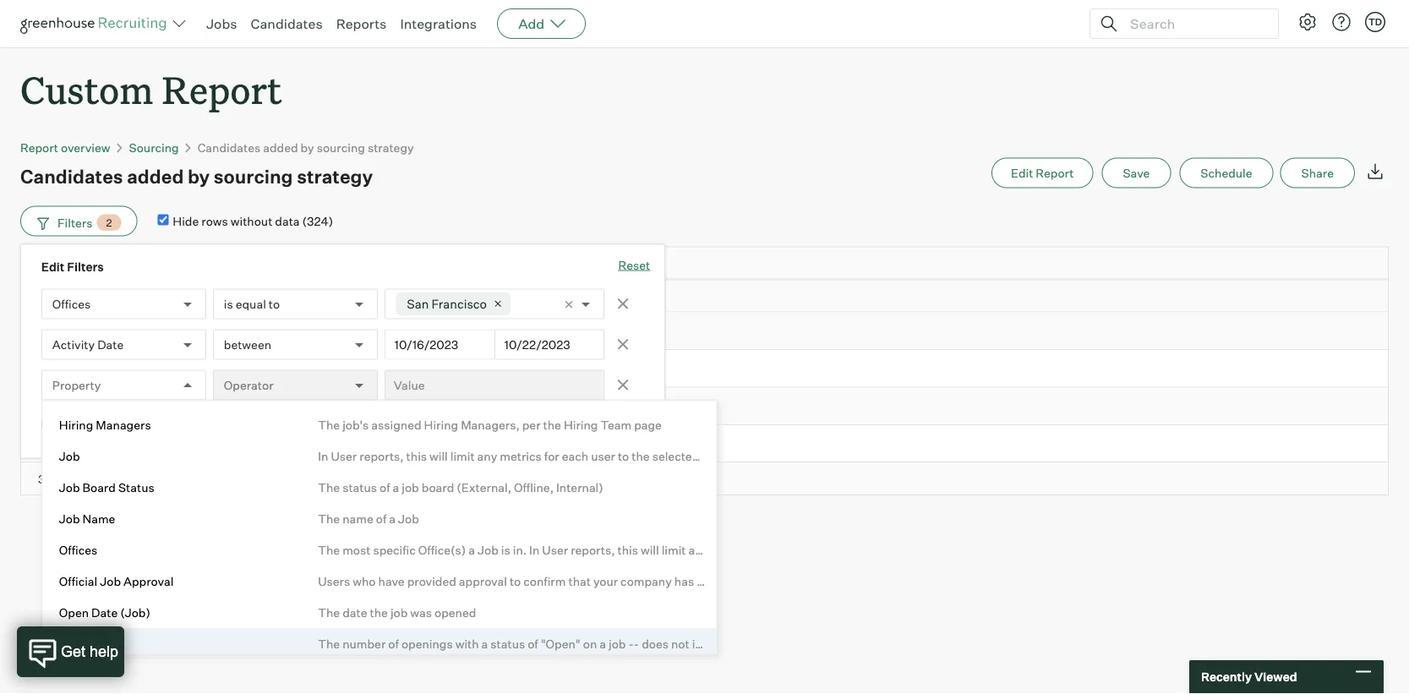 Task type: describe. For each thing, give the bounding box(es) containing it.
marketing
[[128, 323, 184, 338]]

edit filters
[[41, 259, 104, 274]]

(uni)
[[391, 361, 419, 376]]

viewed
[[1255, 670, 1298, 684]]

filter image
[[35, 216, 49, 230]]

limit for department
[[681, 386, 706, 401]]

activity date
[[52, 337, 124, 352]]

is for department
[[521, 386, 530, 401]]

job name
[[59, 511, 115, 526]]

column header up the "1" cell
[[20, 280, 63, 312]]

save
[[1123, 165, 1150, 180]]

report for edit report
[[1036, 165, 1074, 180]]

configure image
[[1298, 12, 1318, 32]]

share
[[1302, 165, 1334, 180]]

for for department
[[775, 386, 790, 401]]

0 vertical spatial added
[[263, 140, 298, 155]]

10/16/2023
[[395, 337, 459, 352]]

specific for department
[[373, 386, 416, 401]]

0 horizontal spatial by
[[188, 165, 210, 188]]

edit report
[[1011, 165, 1074, 180]]

in. for office(s)
[[513, 542, 527, 557]]

1 vertical spatial added
[[127, 165, 184, 188]]

the name of a job
[[318, 511, 419, 526]]

the for the most specific department a job is in. in user reports, this will limit any metrics for each user to the selected department
[[318, 386, 340, 401]]

between
[[224, 337, 271, 352]]

was
[[410, 605, 432, 620]]

reset link
[[619, 257, 650, 275]]

job up 'office(s)'
[[398, 511, 419, 526]]

francisco
[[432, 297, 487, 312]]

reports link
[[336, 15, 387, 32]]

filter
[[104, 417, 133, 431]]

0 vertical spatial strategy
[[368, 140, 414, 155]]

in user reports, this will limit any metrics for each user to the selected job
[[318, 449, 723, 463]]

1 vertical spatial for
[[544, 449, 560, 463]]

row containing 4
[[20, 425, 1389, 463]]

"open"
[[541, 636, 581, 651]]

openings
[[59, 636, 112, 651]]

managers
[[96, 417, 151, 432]]

td button
[[1366, 12, 1386, 32]]

1 cell
[[20, 313, 63, 350]]

2 for the 2 cell
[[37, 361, 44, 376]]

Value text field
[[385, 370, 604, 401]]

2 - from the left
[[634, 636, 639, 651]]

a right name
[[389, 511, 396, 526]]

selected for department
[[883, 386, 930, 401]]

0 horizontal spatial in
[[318, 449, 328, 463]]

equal
[[236, 297, 266, 311]]

1 vertical spatial reports,
[[360, 449, 404, 463]]

td button
[[1362, 8, 1389, 36]]

property
[[52, 378, 101, 392]]

1 for 3
[[453, 398, 457, 413]]

any for office(s)
[[689, 542, 709, 557]]

board
[[82, 480, 116, 495]]

closed
[[735, 636, 772, 651]]

open date (job)
[[59, 605, 150, 620]]

row containing 1
[[20, 313, 1389, 350]]

2 vertical spatial candidates
[[20, 165, 123, 188]]

report overview link
[[20, 140, 110, 155]]

edit for edit report
[[1011, 165, 1034, 180]]

office(s)
[[418, 542, 466, 557]]

the date the job was opened
[[318, 605, 476, 620]]

official
[[59, 574, 97, 588]]

data
[[275, 214, 300, 228]]

column header for total
[[316, 280, 443, 312]]

a right on
[[600, 636, 606, 651]]

2 hiring from the left
[[424, 417, 458, 432]]

managers,
[[461, 417, 520, 432]]

0 vertical spatial job
[[402, 480, 419, 495]]

4
[[37, 436, 45, 451]]

row containing 2
[[20, 350, 1389, 388]]

save button
[[1102, 158, 1171, 188]]

assigned
[[372, 417, 422, 432]]

2 link
[[453, 291, 460, 306]]

sourcing strategy row
[[20, 247, 1389, 284]]

company
[[72, 323, 125, 338]]

approval
[[123, 574, 174, 588]]

10/22/2023
[[505, 337, 571, 352]]

0 vertical spatial by
[[301, 140, 314, 155]]

each for the most specific department a job is in. in user reports, this will limit any metrics for each user to the selected department
[[793, 386, 819, 401]]

this for department
[[637, 386, 658, 401]]

0 vertical spatial candidates added by sourcing strategy
[[198, 140, 414, 155]]

1 vertical spatial candidates added by sourcing strategy
[[20, 165, 373, 188]]

is for office(s)
[[501, 542, 510, 557]]

the job's assigned hiring managers, per the hiring team page
[[318, 417, 662, 432]]

name
[[343, 511, 374, 526]]

is equal to
[[224, 297, 280, 311]]

0 vertical spatial offices
[[52, 297, 91, 311]]

1 vertical spatial user
[[331, 449, 357, 463]]

1 vertical spatial each
[[562, 449, 589, 463]]

job's
[[343, 417, 369, 432]]

of for status
[[380, 480, 390, 495]]

row containing total
[[20, 280, 1389, 313]]

without
[[231, 214, 273, 228]]

hiring managers
[[59, 417, 151, 432]]

326 results
[[38, 472, 100, 486]]

number
[[343, 636, 386, 651]]

(job)
[[120, 605, 150, 620]]

1 vertical spatial user
[[591, 449, 616, 463]]

edit for edit filters
[[41, 259, 65, 274]]

a up the name of a job
[[393, 480, 399, 495]]

san
[[407, 297, 429, 312]]

board
[[422, 480, 454, 495]]

row group containing 1
[[20, 313, 1389, 463]]

per
[[522, 417, 541, 432]]

jobs link
[[206, 15, 237, 32]]

Hide rows without data (324) checkbox
[[158, 214, 169, 225]]

club blasts (uni)
[[326, 361, 419, 376]]

0 vertical spatial 2
[[106, 216, 112, 229]]

total column header
[[63, 280, 316, 312]]

date for activity
[[97, 337, 124, 352]]

reports
[[336, 15, 387, 32]]

reports, for department
[[590, 386, 635, 401]]

jobs
[[206, 15, 237, 32]]

add filter button
[[41, 409, 151, 439]]

limit for office(s)
[[662, 542, 686, 557]]

2 for 2 link
[[453, 291, 460, 306]]

does
[[642, 636, 669, 651]]

0 horizontal spatial sourcing
[[214, 165, 293, 188]]

activity
[[52, 337, 95, 352]]

not
[[671, 636, 690, 651]]

1 inside cell
[[39, 323, 43, 338]]

0 horizontal spatial report
[[20, 140, 58, 155]]

1 for 1
[[453, 323, 457, 338]]

edit report link
[[992, 158, 1094, 188]]

any for department
[[708, 386, 728, 401]]

1 vertical spatial filters
[[67, 259, 104, 274]]

blasts
[[354, 361, 388, 376]]

the for the job's assigned hiring managers, per the hiring team page
[[318, 417, 340, 432]]

3 department from the left
[[933, 386, 1000, 401]]

2 department from the left
[[418, 386, 486, 401]]

cell for company marketing
[[316, 313, 443, 350]]

1 vertical spatial status
[[491, 636, 525, 651]]

hide rows without data (324)
[[173, 214, 333, 228]]

1 vertical spatial will
[[430, 449, 448, 463]]

sourcing for sourcing
[[129, 140, 179, 155]]

a up managers,
[[488, 386, 495, 401]]

integrations
[[400, 15, 477, 32]]

cell for referral
[[316, 388, 443, 425]]



Task type: vqa. For each thing, say whether or not it's contained in the screenshot.


Task type: locate. For each thing, give the bounding box(es) containing it.
2 horizontal spatial report
[[1036, 165, 1074, 180]]

user for department
[[562, 386, 588, 401]]

0 horizontal spatial edit
[[41, 259, 65, 274]]

1 vertical spatial sourcing
[[72, 259, 117, 272]]

sourcing up total
[[72, 259, 117, 272]]

0 horizontal spatial 2
[[37, 361, 44, 376]]

1 vertical spatial date
[[91, 605, 118, 620]]

1 vertical spatial metrics
[[500, 449, 542, 463]]

schedule
[[1201, 165, 1253, 180]]

report overview
[[20, 140, 110, 155]]

2 inside cell
[[37, 361, 44, 376]]

download image
[[1366, 161, 1386, 182]]

1 horizontal spatial edit
[[1011, 165, 1034, 180]]

openings down was
[[402, 636, 453, 651]]

most down 'blasts'
[[343, 386, 371, 401]]

1 vertical spatial strategy
[[297, 165, 373, 188]]

1 down the job's assigned hiring managers, per the hiring team page
[[453, 436, 457, 451]]

candidates up rows
[[198, 140, 261, 155]]

row
[[20, 280, 1389, 313], [20, 313, 1389, 350], [20, 350, 1389, 388], [20, 388, 1389, 425], [20, 425, 1389, 463]]

0 horizontal spatial openings
[[402, 636, 453, 651]]

date right "open"
[[91, 605, 118, 620]]

filters up total
[[67, 259, 104, 274]]

job left board in the left bottom of the page
[[402, 480, 419, 495]]

reports, down assigned
[[360, 449, 404, 463]]

greenhouse recruiting image
[[20, 14, 172, 34]]

integrations link
[[400, 15, 477, 32]]

1 horizontal spatial added
[[263, 140, 298, 155]]

2 cell from the top
[[316, 388, 443, 425]]

of right number
[[388, 636, 399, 651]]

1 vertical spatial job
[[391, 605, 408, 620]]

column header up 10/16/2023
[[316, 280, 443, 312]]

job up open date (job) on the bottom left of page
[[100, 574, 121, 588]]

4 row from the top
[[20, 388, 1389, 425]]

report left overview
[[20, 140, 58, 155]]

sourcing link
[[129, 140, 179, 155]]

0 vertical spatial report
[[162, 64, 282, 114]]

1 vertical spatial by
[[188, 165, 210, 188]]

2 vertical spatial job
[[609, 636, 626, 651]]

each for the most specific office(s) a job is in. in user reports, this will limit any metrics for each user to the selected office
[[773, 542, 800, 557]]

reports, down "internal)"
[[571, 542, 615, 557]]

2
[[106, 216, 112, 229], [453, 291, 460, 306], [37, 361, 44, 376]]

the down the name of a job
[[318, 542, 340, 557]]

0 vertical spatial cell
[[316, 313, 443, 350]]

custom report
[[20, 64, 282, 114]]

0 horizontal spatial hiring
[[59, 417, 93, 432]]

0 vertical spatial limit
[[681, 386, 706, 401]]

1 down 10/16/2023
[[453, 361, 457, 376]]

1 vertical spatial referral
[[326, 436, 369, 451]]

1 horizontal spatial referral
[[326, 436, 369, 451]]

of up the name of a job
[[380, 480, 390, 495]]

0 horizontal spatial added
[[127, 165, 184, 188]]

2 vertical spatial this
[[618, 542, 638, 557]]

1 link down the job's assigned hiring managers, per the hiring team page
[[453, 436, 457, 451]]

0 vertical spatial filters
[[57, 215, 93, 230]]

edit
[[1011, 165, 1034, 180], [41, 259, 65, 274]]

sourcing for sourcing strategy
[[72, 259, 117, 272]]

1 link for 1
[[453, 323, 457, 338]]

club
[[326, 361, 351, 376]]

offices
[[52, 297, 91, 311], [59, 542, 97, 557]]

2 specific from the top
[[373, 542, 416, 557]]

1 vertical spatial candidates
[[198, 140, 261, 155]]

a right 'office(s)'
[[469, 542, 475, 557]]

include
[[692, 636, 733, 651]]

cell down club blasts (uni)
[[316, 388, 443, 425]]

add for add filter
[[78, 417, 101, 431]]

1 vertical spatial selected
[[652, 449, 700, 463]]

2 most from the top
[[343, 542, 371, 557]]

the number of openings with a status of "open" on a job -- does not include closed openings
[[318, 636, 826, 651]]

strategy
[[119, 259, 162, 272]]

cell
[[316, 313, 443, 350], [316, 388, 443, 425]]

the for the most specific office(s) a job is in. in user reports, this will limit any metrics for each user to the selected office
[[318, 542, 340, 557]]

office
[[913, 542, 946, 557]]

2 vertical spatial user
[[803, 542, 827, 557]]

1 hiring from the left
[[59, 417, 93, 432]]

job down the most specific department a job is in. in user reports, this will limit any metrics for each user to the selected department
[[702, 449, 723, 463]]

the left number
[[318, 636, 340, 651]]

1 specific from the top
[[373, 386, 416, 401]]

in. up "per"
[[532, 386, 546, 401]]

sourcing
[[129, 140, 179, 155], [72, 259, 117, 272]]

offline,
[[514, 480, 554, 495]]

by
[[301, 140, 314, 155], [188, 165, 210, 188]]

job left name
[[59, 511, 80, 526]]

user
[[562, 386, 588, 401], [331, 449, 357, 463], [542, 542, 568, 557]]

4 1 link from the top
[[453, 436, 457, 451]]

sourcing
[[317, 140, 365, 155], [214, 165, 293, 188]]

candidates added by sourcing strategy up (324)
[[198, 140, 414, 155]]

referral up add filter
[[72, 398, 116, 413]]

hiring down property
[[59, 417, 93, 432]]

of
[[380, 480, 390, 495], [376, 511, 387, 526], [388, 636, 399, 651], [528, 636, 538, 651]]

job left board
[[59, 480, 80, 495]]

2 horizontal spatial for
[[775, 386, 790, 401]]

0 vertical spatial candidates
[[251, 15, 323, 32]]

0 horizontal spatial sourcing
[[72, 259, 117, 272]]

add inside button
[[78, 417, 101, 431]]

user for office
[[803, 542, 827, 557]]

with
[[455, 636, 479, 651]]

0 horizontal spatial will
[[430, 449, 448, 463]]

Search text field
[[1126, 11, 1263, 36]]

most for the most specific office(s) a job is in. in user reports, this will limit any metrics for each user to the selected office
[[343, 542, 371, 557]]

2 vertical spatial user
[[542, 542, 568, 557]]

2 vertical spatial each
[[773, 542, 800, 557]]

2 vertical spatial is
[[501, 542, 510, 557]]

metrics for office(s)
[[711, 542, 753, 557]]

page
[[634, 417, 662, 432]]

0 vertical spatial user
[[562, 386, 588, 401]]

the up the name of a job
[[318, 480, 340, 495]]

1 vertical spatial most
[[343, 542, 371, 557]]

this for office(s)
[[618, 542, 638, 557]]

1 horizontal spatial department
[[418, 386, 486, 401]]

1 horizontal spatial in
[[529, 542, 540, 557]]

of right name
[[376, 511, 387, 526]]

opened
[[435, 605, 476, 620]]

column header inside sourcing strategy row
[[316, 247, 443, 279]]

custom
[[20, 64, 153, 114]]

2 row from the top
[[20, 313, 1389, 350]]

status up name
[[343, 480, 377, 495]]

total
[[72, 291, 101, 306]]

the for the status of a job board (external, offline, internal)
[[318, 480, 340, 495]]

the left name
[[318, 511, 340, 526]]

td
[[1369, 16, 1383, 27]]

sourcing up (324)
[[317, 140, 365, 155]]

the
[[318, 386, 340, 401], [318, 417, 340, 432], [318, 480, 340, 495], [318, 511, 340, 526], [318, 542, 340, 557], [318, 605, 340, 620], [318, 636, 340, 651]]

referral down job's
[[326, 436, 369, 451]]

6 the from the top
[[318, 605, 340, 620]]

add inside popup button
[[518, 15, 545, 32]]

of left "open"
[[528, 636, 538, 651]]

1 department from the left
[[59, 386, 126, 401]]

specific down (uni)
[[373, 386, 416, 401]]

1 link for 2
[[453, 361, 457, 376]]

1 left 'activity'
[[39, 323, 43, 338]]

will for department
[[660, 386, 679, 401]]

sourcing down the custom report
[[129, 140, 179, 155]]

selected
[[883, 386, 930, 401], [652, 449, 700, 463], [864, 542, 911, 557]]

status right with
[[491, 636, 525, 651]]

2 1 link from the top
[[453, 361, 457, 376]]

user down 10/22/2023 at left
[[562, 386, 588, 401]]

in for office(s)
[[529, 542, 540, 557]]

job left was
[[391, 605, 408, 620]]

2 vertical spatial metrics
[[711, 542, 753, 557]]

share button
[[1281, 158, 1355, 188]]

reports, for office(s)
[[571, 542, 615, 557]]

candidates down report overview
[[20, 165, 123, 188]]

date
[[97, 337, 124, 352], [91, 605, 118, 620]]

reports, up team
[[590, 386, 635, 401]]

column header
[[316, 247, 443, 279], [20, 280, 63, 312], [316, 280, 443, 312]]

a right with
[[482, 636, 488, 651]]

add filter
[[78, 417, 133, 431]]

user
[[822, 386, 846, 401], [591, 449, 616, 463], [803, 542, 827, 557]]

1 for 2
[[453, 361, 457, 376]]

1 vertical spatial sourcing
[[214, 165, 293, 188]]

user for department
[[822, 386, 846, 401]]

add for add
[[518, 15, 545, 32]]

0 horizontal spatial is
[[224, 297, 233, 311]]

2 vertical spatial in
[[529, 542, 540, 557]]

3 the from the top
[[318, 480, 340, 495]]

3 cell
[[20, 388, 63, 425]]

team
[[601, 417, 632, 432]]

1 vertical spatial is
[[521, 386, 530, 401]]

2 horizontal spatial hiring
[[564, 417, 598, 432]]

2 right the san
[[453, 291, 460, 306]]

job
[[497, 386, 518, 401], [59, 449, 80, 463], [702, 449, 723, 463], [59, 480, 80, 495], [59, 511, 80, 526], [398, 511, 419, 526], [478, 542, 499, 557], [100, 574, 121, 588]]

strategy
[[368, 140, 414, 155], [297, 165, 373, 188]]

candidates added by sourcing strategy link
[[198, 140, 414, 155]]

2 the from the top
[[318, 417, 340, 432]]

1 cell from the top
[[316, 313, 443, 350]]

overview
[[61, 140, 110, 155]]

status
[[343, 480, 377, 495], [491, 636, 525, 651]]

in down 10/22/2023 at left
[[549, 386, 559, 401]]

report
[[162, 64, 282, 114], [20, 140, 58, 155], [1036, 165, 1074, 180]]

1 link
[[453, 323, 457, 338], [453, 361, 457, 376], [453, 398, 457, 413], [453, 436, 457, 451]]

0 vertical spatial any
[[708, 386, 728, 401]]

date right 'activity'
[[97, 337, 124, 352]]

the left date
[[318, 605, 340, 620]]

san francisco
[[407, 297, 487, 312]]

by up hide
[[188, 165, 210, 188]]

column header up the san
[[316, 247, 443, 279]]

0 horizontal spatial in.
[[513, 542, 527, 557]]

on
[[583, 636, 597, 651]]

add
[[518, 15, 545, 32], [78, 417, 101, 431]]

4 the from the top
[[318, 511, 340, 526]]

326
[[38, 472, 59, 486]]

schedule button
[[1180, 158, 1274, 188]]

4 cell
[[20, 425, 63, 463]]

specific for office(s)
[[373, 542, 416, 557]]

(external,
[[457, 480, 512, 495]]

1 link for 3
[[453, 398, 457, 413]]

1 openings from the left
[[402, 636, 453, 651]]

7 the from the top
[[318, 636, 340, 651]]

hiring right assigned
[[424, 417, 458, 432]]

sourcing up hide rows without data (324) on the left top
[[214, 165, 293, 188]]

recently
[[1202, 670, 1252, 684]]

user for office(s)
[[542, 542, 568, 557]]

metrics for department
[[731, 386, 773, 401]]

1 link down francisco
[[453, 323, 457, 338]]

5 row from the top
[[20, 425, 1389, 463]]

0 vertical spatial sourcing
[[129, 140, 179, 155]]

most down name
[[343, 542, 371, 557]]

1 row from the top
[[20, 280, 1389, 313]]

specific down the name of a job
[[373, 542, 416, 557]]

report for custom report
[[162, 64, 282, 114]]

date for open
[[91, 605, 118, 620]]

0 vertical spatial selected
[[883, 386, 930, 401]]

row group
[[20, 313, 1389, 463]]

1 vertical spatial limit
[[450, 449, 475, 463]]

-
[[629, 636, 634, 651], [634, 636, 639, 651]]

1 link down 10/16/2023
[[453, 361, 457, 376]]

candidates added by sourcing strategy up hide
[[20, 165, 373, 188]]

by up (324)
[[301, 140, 314, 155]]

in up the name of a job
[[318, 449, 328, 463]]

0 vertical spatial will
[[660, 386, 679, 401]]

1 horizontal spatial add
[[518, 15, 545, 32]]

for for office(s)
[[756, 542, 771, 557]]

2 vertical spatial for
[[756, 542, 771, 557]]

0 vertical spatial is
[[224, 297, 233, 311]]

job right 'office(s)'
[[478, 542, 499, 557]]

candidates link
[[251, 15, 323, 32]]

specific
[[373, 386, 416, 401], [373, 542, 416, 557]]

2 up sourcing strategy
[[106, 216, 112, 229]]

0 vertical spatial reports,
[[590, 386, 635, 401]]

in. for department
[[532, 386, 546, 401]]

of for number
[[388, 636, 399, 651]]

1 horizontal spatial report
[[162, 64, 282, 114]]

user down job's
[[331, 449, 357, 463]]

user down offline,
[[542, 542, 568, 557]]

results
[[62, 472, 100, 486]]

of for name
[[376, 511, 387, 526]]

selected for office
[[864, 542, 911, 557]]

save and schedule this report to revisit it! element
[[1102, 158, 1180, 188]]

is up "per"
[[521, 386, 530, 401]]

1 vertical spatial in
[[318, 449, 328, 463]]

the down club
[[318, 386, 340, 401]]

5 the from the top
[[318, 542, 340, 557]]

1 vertical spatial in.
[[513, 542, 527, 557]]

the for the number of openings with a status of "open" on a job -- does not include closed openings
[[318, 636, 340, 651]]

1 vertical spatial report
[[20, 140, 58, 155]]

1 horizontal spatial is
[[501, 542, 510, 557]]

any
[[708, 386, 728, 401], [477, 449, 497, 463], [689, 542, 709, 557]]

report down the jobs
[[162, 64, 282, 114]]

company marketing
[[72, 323, 184, 338]]

1 vertical spatial add
[[78, 417, 101, 431]]

1 vertical spatial edit
[[41, 259, 65, 274]]

1 up the job's assigned hiring managers, per the hiring team page
[[453, 398, 457, 413]]

0 vertical spatial in
[[549, 386, 559, 401]]

2 horizontal spatial is
[[521, 386, 530, 401]]

filters right the filter icon
[[57, 215, 93, 230]]

is left equal
[[224, 297, 233, 311]]

most
[[343, 386, 371, 401], [343, 542, 371, 557]]

in. down offline,
[[513, 542, 527, 557]]

the left job's
[[318, 417, 340, 432]]

1 vertical spatial offices
[[59, 542, 97, 557]]

0 vertical spatial this
[[637, 386, 658, 401]]

report left save
[[1036, 165, 1074, 180]]

2 cell
[[20, 350, 63, 388]]

0 vertical spatial status
[[343, 480, 377, 495]]

table
[[20, 247, 1389, 496]]

2 horizontal spatial department
[[933, 386, 1000, 401]]

2 horizontal spatial will
[[660, 386, 679, 401]]

offices down the edit filters
[[52, 297, 91, 311]]

row containing 3
[[20, 388, 1389, 425]]

1 vertical spatial any
[[477, 449, 497, 463]]

in down offline,
[[529, 542, 540, 557]]

3
[[37, 398, 45, 413]]

1 horizontal spatial status
[[491, 636, 525, 651]]

will for office(s)
[[641, 542, 659, 557]]

1 down francisco
[[453, 323, 457, 338]]

name
[[82, 511, 115, 526]]

1 link for 4
[[453, 436, 457, 451]]

hiring
[[59, 417, 93, 432], [424, 417, 458, 432], [564, 417, 598, 432]]

2 vertical spatial limit
[[662, 542, 686, 557]]

most for the most specific department a job is in. in user reports, this will limit any metrics for each user to the selected department
[[343, 386, 371, 401]]

metrics
[[731, 386, 773, 401], [500, 449, 542, 463], [711, 542, 753, 557]]

1 vertical spatial this
[[406, 449, 427, 463]]

hiring left team
[[564, 417, 598, 432]]

job
[[402, 480, 419, 495], [391, 605, 408, 620], [609, 636, 626, 651]]

cell up club blasts (uni)
[[316, 313, 443, 350]]

1 the from the top
[[318, 386, 340, 401]]

sourcing inside row
[[72, 259, 117, 272]]

rows
[[202, 214, 228, 228]]

1 horizontal spatial sourcing
[[129, 140, 179, 155]]

this
[[637, 386, 658, 401], [406, 449, 427, 463], [618, 542, 638, 557]]

1 link up the job's assigned hiring managers, per the hiring team page
[[453, 398, 457, 413]]

status
[[118, 480, 154, 495]]

2 openings from the left
[[774, 636, 826, 651]]

job right on
[[609, 636, 626, 651]]

added down the sourcing link
[[127, 165, 184, 188]]

job up 326 results
[[59, 449, 80, 463]]

candidates right the jobs
[[251, 15, 323, 32]]

2 vertical spatial 2
[[37, 361, 44, 376]]

3 hiring from the left
[[564, 417, 598, 432]]

offices up official
[[59, 542, 97, 557]]

is right 'office(s)'
[[501, 542, 510, 557]]

openings right closed at the bottom right
[[774, 636, 826, 651]]

hide
[[173, 214, 199, 228]]

0 horizontal spatial department
[[59, 386, 126, 401]]

1 most from the top
[[343, 386, 371, 401]]

recently viewed
[[1202, 670, 1298, 684]]

official job approval
[[59, 574, 174, 588]]

3 row from the top
[[20, 350, 1389, 388]]

table containing total
[[20, 247, 1389, 496]]

0 horizontal spatial status
[[343, 480, 377, 495]]

the for the name of a job
[[318, 511, 340, 526]]

0 vertical spatial most
[[343, 386, 371, 401]]

1 1 link from the top
[[453, 323, 457, 338]]

2 down the "1" cell
[[37, 361, 44, 376]]

2 horizontal spatial 2
[[453, 291, 460, 306]]

job up managers,
[[497, 386, 518, 401]]

open
[[59, 605, 89, 620]]

0 vertical spatial sourcing
[[317, 140, 365, 155]]

the for the date the job was opened
[[318, 605, 340, 620]]

job board status
[[59, 480, 154, 495]]

date
[[343, 605, 367, 620]]

1 - from the left
[[629, 636, 634, 651]]

1 horizontal spatial by
[[301, 140, 314, 155]]

added up data
[[263, 140, 298, 155]]

1 vertical spatial specific
[[373, 542, 416, 557]]

in for department
[[549, 386, 559, 401]]

internal)
[[556, 480, 604, 495]]

1 for 4
[[453, 436, 457, 451]]

3 1 link from the top
[[453, 398, 457, 413]]

0 vertical spatial for
[[775, 386, 790, 401]]

0 vertical spatial user
[[822, 386, 846, 401]]

0 vertical spatial add
[[518, 15, 545, 32]]

column header for sourcing strategy
[[316, 247, 443, 279]]

sourcing strategy
[[72, 259, 162, 272]]

0 vertical spatial referral
[[72, 398, 116, 413]]

1 horizontal spatial sourcing
[[317, 140, 365, 155]]



